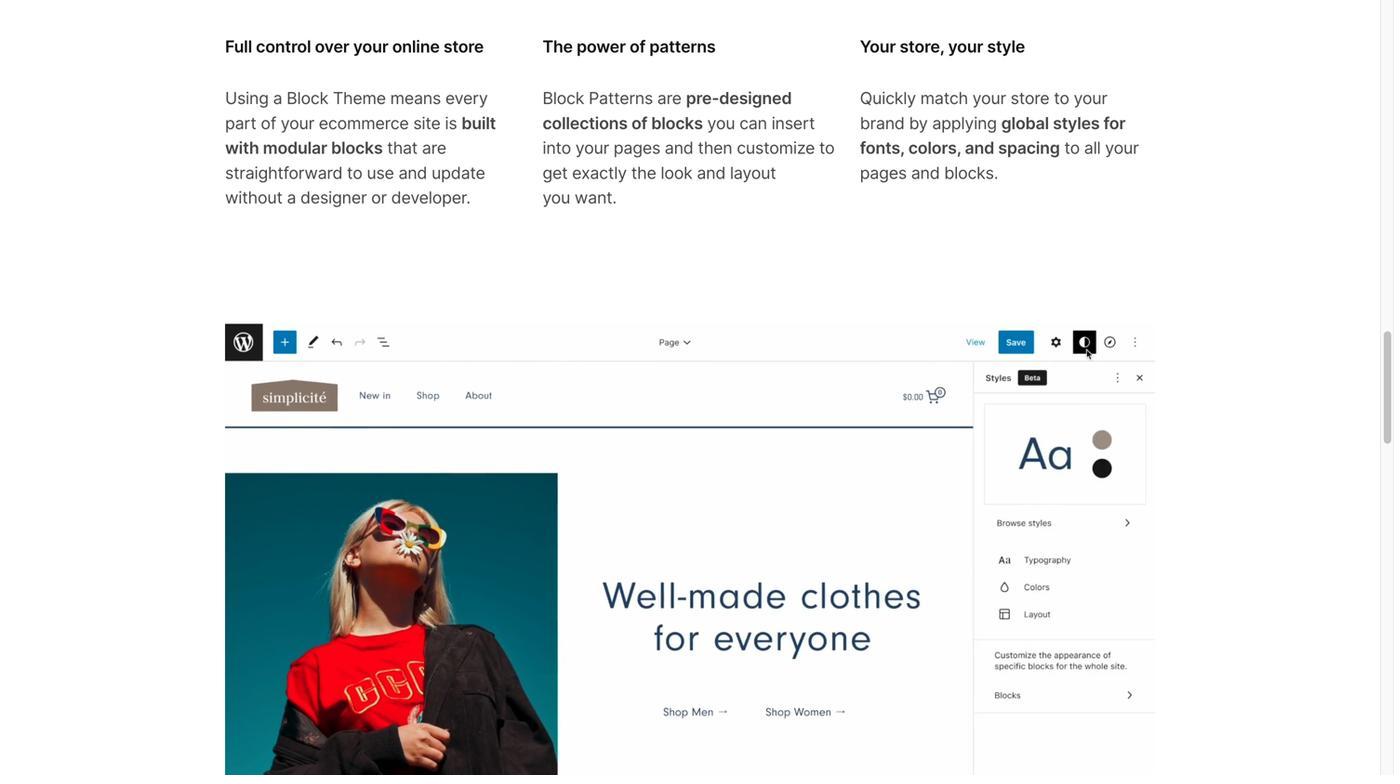 Task type: vqa. For each thing, say whether or not it's contained in the screenshot.


Task type: locate. For each thing, give the bounding box(es) containing it.
pre-
[[686, 88, 719, 109]]

look
[[661, 163, 693, 183]]

your up modular
[[281, 113, 314, 133]]

1 vertical spatial a
[[287, 188, 296, 208]]

pre-designed collections of blocks
[[543, 88, 792, 133]]

2 block from the left
[[543, 88, 584, 109]]

block up "collections"
[[543, 88, 584, 109]]

0 horizontal spatial pages
[[614, 138, 661, 158]]

1 horizontal spatial a
[[287, 188, 296, 208]]

to all your pages and blocks.
[[860, 138, 1139, 183]]

pages inside to all your pages and blocks.
[[860, 163, 907, 183]]

1 vertical spatial pages
[[860, 163, 907, 183]]

and down then at the top right of the page
[[697, 163, 726, 183]]

1 vertical spatial blocks
[[331, 138, 383, 158]]

all
[[1085, 138, 1101, 158]]

0 vertical spatial a
[[273, 88, 282, 109]]

that are straightforward to use and update without a designer or developer.
[[225, 138, 485, 208]]

of
[[630, 36, 646, 57], [261, 113, 276, 133], [632, 113, 648, 133]]

or
[[371, 188, 387, 208]]

exactly
[[572, 163, 627, 183]]

power
[[577, 36, 626, 57]]

update
[[432, 163, 485, 183]]

using a block theme means every part of your ecommerce site is
[[225, 88, 488, 133]]

control
[[256, 36, 311, 57]]

are left the pre- at the top
[[658, 88, 682, 109]]

1 vertical spatial are
[[422, 138, 446, 158]]

a right using
[[273, 88, 282, 109]]

style
[[987, 36, 1025, 57]]

store up global
[[1011, 88, 1050, 109]]

your up exactly
[[576, 138, 609, 158]]

store right the online
[[444, 36, 484, 57]]

1 horizontal spatial block
[[543, 88, 584, 109]]

store,
[[900, 36, 945, 57]]

pages down fonts,
[[860, 163, 907, 183]]

designer
[[301, 188, 367, 208]]

0 horizontal spatial blocks
[[331, 138, 383, 158]]

0 horizontal spatial a
[[273, 88, 282, 109]]

modular
[[263, 138, 327, 158]]

applying
[[933, 113, 997, 133]]

a
[[273, 88, 282, 109], [287, 188, 296, 208]]

use
[[367, 163, 394, 183]]

1 block from the left
[[287, 88, 328, 109]]

to inside you can insert into your pages and then customize to get exactly the look and layout you want.
[[820, 138, 835, 158]]

of right 'power'
[[630, 36, 646, 57]]

spacing
[[999, 138, 1060, 158]]

and
[[665, 138, 694, 158], [965, 138, 995, 158], [399, 163, 427, 183], [697, 163, 726, 183], [911, 163, 940, 183]]

means
[[390, 88, 441, 109]]

blocks.
[[945, 163, 999, 183]]

of right part
[[261, 113, 276, 133]]

blocks
[[651, 113, 703, 133], [331, 138, 383, 158]]

are down site
[[422, 138, 446, 158]]

1 horizontal spatial are
[[658, 88, 682, 109]]

1 horizontal spatial blocks
[[651, 113, 703, 133]]

0 horizontal spatial block
[[287, 88, 328, 109]]

you
[[708, 113, 735, 133]]

your up applying
[[973, 88, 1007, 109]]

insert
[[772, 113, 815, 133]]

and up 'blocks.'
[[965, 138, 995, 158]]

blocks down the pre- at the top
[[651, 113, 703, 133]]

0 vertical spatial pages
[[614, 138, 661, 158]]

patterns
[[650, 36, 716, 57]]

ecommerce
[[319, 113, 409, 133]]

are inside that are straightforward to use and update without a designer or developer.
[[422, 138, 446, 158]]

patterns
[[589, 88, 653, 109]]

part
[[225, 113, 256, 133]]

block
[[287, 88, 328, 109], [543, 88, 584, 109]]

straightforward
[[225, 163, 343, 183]]

your right over
[[353, 36, 388, 57]]

quickly match your store to your brand by applying
[[860, 88, 1108, 133]]

a down straightforward
[[287, 188, 296, 208]]

your left style
[[948, 36, 984, 57]]

get
[[543, 163, 568, 183]]

1 vertical spatial store
[[1011, 88, 1050, 109]]

of inside using a block theme means every part of your ecommerce site is
[[261, 113, 276, 133]]

to left use
[[347, 163, 362, 183]]

theme
[[333, 88, 386, 109]]

built with modular blocks
[[225, 113, 496, 158]]

your down for at the top right
[[1106, 138, 1139, 158]]

every
[[445, 88, 488, 109]]

and down colors,
[[911, 163, 940, 183]]

0 horizontal spatial store
[[444, 36, 484, 57]]

to
[[1054, 88, 1070, 109], [820, 138, 835, 158], [1065, 138, 1080, 158], [347, 163, 362, 183]]

and down that
[[399, 163, 427, 183]]

of inside pre-designed collections of blocks
[[632, 113, 648, 133]]

your
[[353, 36, 388, 57], [948, 36, 984, 57], [973, 88, 1007, 109], [1074, 88, 1108, 109], [281, 113, 314, 133], [576, 138, 609, 158], [1106, 138, 1139, 158]]

store
[[444, 36, 484, 57], [1011, 88, 1050, 109]]

is
[[445, 113, 457, 133]]

0 vertical spatial blocks
[[651, 113, 703, 133]]

to right the customize
[[820, 138, 835, 158]]

pages
[[614, 138, 661, 158], [860, 163, 907, 183]]

can
[[740, 113, 767, 133]]

with
[[225, 138, 259, 158]]

to inside to all your pages and blocks.
[[1065, 138, 1080, 158]]

pages up "the" at the top of the page
[[614, 138, 661, 158]]

store inside quickly match your store to your brand by applying
[[1011, 88, 1050, 109]]

that
[[387, 138, 418, 158]]

without
[[225, 188, 283, 208]]

to up the 'styles'
[[1054, 88, 1070, 109]]

are
[[658, 88, 682, 109], [422, 138, 446, 158]]

your inside to all your pages and blocks.
[[1106, 138, 1139, 158]]

blocks inside built with modular blocks
[[331, 138, 383, 158]]

of down patterns
[[632, 113, 648, 133]]

block up modular
[[287, 88, 328, 109]]

1 horizontal spatial pages
[[860, 163, 907, 183]]

to left all
[[1065, 138, 1080, 158]]

blocks down ecommerce
[[331, 138, 383, 158]]

customize
[[737, 138, 815, 158]]

1 horizontal spatial store
[[1011, 88, 1050, 109]]

0 horizontal spatial are
[[422, 138, 446, 158]]

0 vertical spatial store
[[444, 36, 484, 57]]



Task type: describe. For each thing, give the bounding box(es) containing it.
designed
[[719, 88, 792, 109]]

a inside that are straightforward to use and update without a designer or developer.
[[287, 188, 296, 208]]

and inside that are straightforward to use and update without a designer or developer.
[[399, 163, 427, 183]]

the
[[543, 36, 573, 57]]

using
[[225, 88, 269, 109]]

styles
[[1053, 113, 1100, 133]]

full control over your online store
[[225, 36, 484, 57]]

for
[[1104, 113, 1126, 133]]

then
[[698, 138, 733, 158]]

online
[[392, 36, 440, 57]]

0 vertical spatial are
[[658, 88, 682, 109]]

brand
[[860, 113, 905, 133]]

the power of patterns
[[543, 36, 716, 57]]

quickly
[[860, 88, 916, 109]]

global
[[1002, 113, 1049, 133]]

collections
[[543, 113, 628, 133]]

match
[[921, 88, 968, 109]]

colors,
[[909, 138, 961, 158]]

block patterns are
[[543, 88, 686, 109]]

global styles for fonts, colors, and spacing
[[860, 113, 1126, 158]]

layout
[[730, 163, 776, 183]]

your
[[860, 36, 896, 57]]

built
[[462, 113, 496, 133]]

the
[[631, 163, 656, 183]]

pages inside you can insert into your pages and then customize to get exactly the look and layout you want.
[[614, 138, 661, 158]]

a inside using a block theme means every part of your ecommerce site is
[[273, 88, 282, 109]]

site
[[413, 113, 441, 133]]

and inside to all your pages and blocks.
[[911, 163, 940, 183]]

your inside using a block theme means every part of your ecommerce site is
[[281, 113, 314, 133]]

over
[[315, 36, 349, 57]]

your store, your style
[[860, 36, 1025, 57]]

you want.
[[543, 188, 617, 208]]

your inside you can insert into your pages and then customize to get exactly the look and layout you want.
[[576, 138, 609, 158]]

into
[[543, 138, 571, 158]]

full
[[225, 36, 252, 57]]

to inside that are straightforward to use and update without a designer or developer.
[[347, 163, 362, 183]]

to inside quickly match your store to your brand by applying
[[1054, 88, 1070, 109]]

fonts,
[[860, 138, 905, 158]]

you can insert into your pages and then customize to get exactly the look and layout you want.
[[543, 113, 835, 208]]

by
[[909, 113, 928, 133]]

block inside using a block theme means every part of your ecommerce site is
[[287, 88, 328, 109]]

and inside global styles for fonts, colors, and spacing
[[965, 138, 995, 158]]

and up look
[[665, 138, 694, 158]]

blocks inside pre-designed collections of blocks
[[651, 113, 703, 133]]

developer.
[[391, 188, 471, 208]]

your up the 'styles'
[[1074, 88, 1108, 109]]



